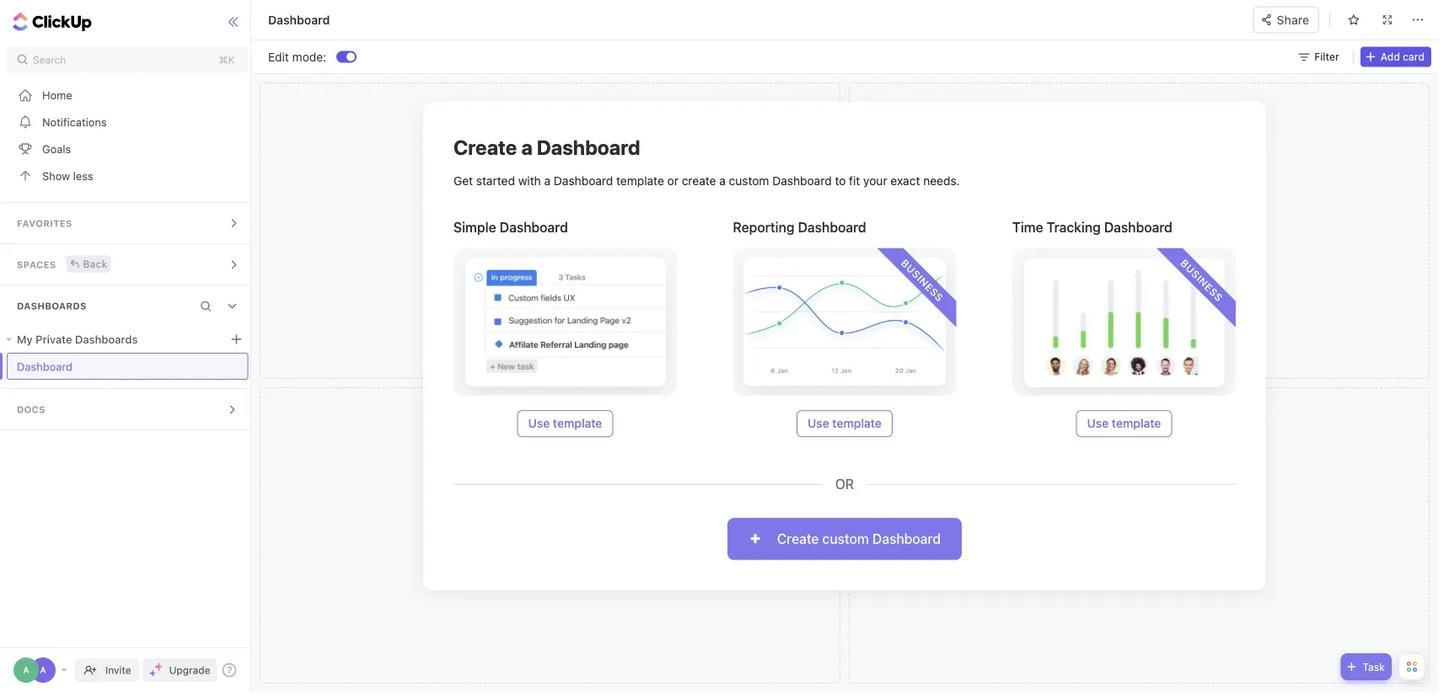 Task type: locate. For each thing, give the bounding box(es) containing it.
needs.
[[923, 174, 960, 188]]

1 horizontal spatial use
[[808, 417, 829, 431]]

2 horizontal spatial use template button
[[1076, 411, 1172, 438]]

1 horizontal spatial or
[[835, 477, 854, 493]]

tracking
[[1047, 219, 1101, 235]]

use template button
[[517, 411, 613, 438], [797, 411, 893, 438], [1076, 411, 1172, 438]]

at
[[1284, 8, 1294, 21]]

1 vertical spatial create
[[777, 532, 819, 548]]

3 use template button from the left
[[1076, 411, 1172, 438]]

notifications
[[42, 116, 107, 129]]

get
[[454, 174, 473, 188]]

add card
[[1381, 51, 1425, 63]]

1 horizontal spatial a
[[544, 174, 551, 188]]

3 use from the left
[[1087, 417, 1109, 431]]

use template for simple dashboard
[[528, 417, 602, 431]]

reporting dashboard
[[733, 219, 866, 235]]

sparkle svg 1 image
[[155, 663, 163, 672]]

reporting
[[733, 219, 794, 235]]

create custom dashboard
[[777, 532, 941, 548]]

use for simple
[[528, 417, 550, 431]]

clickup logo image
[[1350, 7, 1425, 22]]

1 use from the left
[[528, 417, 550, 431]]

0 vertical spatial custom
[[729, 174, 769, 188]]

None text field
[[268, 9, 742, 30]]

or up create custom dashboard button
[[835, 477, 854, 493]]

custom
[[729, 174, 769, 188], [822, 532, 869, 548]]

time tracking dashboard
[[1012, 219, 1173, 235]]

back
[[83, 258, 107, 270]]

use template
[[528, 417, 602, 431], [808, 417, 882, 431], [1087, 417, 1161, 431]]

nov
[[1219, 8, 1239, 21]]

0 horizontal spatial use template button
[[517, 411, 613, 438]]

home link
[[0, 82, 255, 109]]

favorites
[[17, 218, 72, 229]]

2023
[[1255, 8, 1281, 21]]

use template button for simple dashboard
[[517, 411, 613, 438]]

use for time
[[1087, 417, 1109, 431]]

9:10
[[1297, 8, 1319, 21]]

1 horizontal spatial use template button
[[797, 411, 893, 438]]

1 horizontal spatial custom
[[822, 532, 869, 548]]

home
[[42, 89, 72, 102]]

1 horizontal spatial a
[[40, 666, 46, 676]]

use
[[528, 417, 550, 431], [808, 417, 829, 431], [1087, 417, 1109, 431]]

a
[[521, 136, 533, 159], [544, 174, 551, 188], [719, 174, 726, 188]]

share button
[[1253, 6, 1319, 33]]

2 use template from the left
[[808, 417, 882, 431]]

show less
[[42, 170, 93, 182]]

mode:
[[292, 50, 326, 64]]

a up with
[[521, 136, 533, 159]]

sparkle svg 2 image
[[150, 671, 156, 677]]

nov 3, 2023 at 9:10 am
[[1219, 8, 1338, 21]]

or
[[667, 174, 679, 188], [835, 477, 854, 493]]

card
[[1403, 51, 1425, 63]]

1 horizontal spatial create
[[777, 532, 819, 548]]

0 horizontal spatial create
[[454, 136, 517, 159]]

use template button for reporting dashboard
[[797, 411, 893, 438]]

dashboard inside button
[[872, 532, 941, 548]]

0 vertical spatial create
[[454, 136, 517, 159]]

2 horizontal spatial use
[[1087, 417, 1109, 431]]

3 use template from the left
[[1087, 417, 1161, 431]]

0 horizontal spatial or
[[667, 174, 679, 188]]

2 horizontal spatial use template
[[1087, 417, 1161, 431]]

a
[[23, 666, 29, 676], [40, 666, 46, 676]]

create
[[454, 136, 517, 159], [777, 532, 819, 548]]

use template for time tracking dashboard
[[1087, 417, 1161, 431]]

3,
[[1242, 8, 1252, 21]]

to
[[835, 174, 846, 188]]

2 use from the left
[[808, 417, 829, 431]]

0 vertical spatial or
[[667, 174, 679, 188]]

add card button
[[1360, 47, 1431, 67]]

1 use template button from the left
[[517, 411, 613, 438]]

0 horizontal spatial a
[[23, 666, 29, 676]]

notifications link
[[0, 109, 255, 136]]

0 horizontal spatial use template
[[528, 417, 602, 431]]

back link
[[66, 256, 111, 273]]

0 horizontal spatial use
[[528, 417, 550, 431]]

custom inside button
[[822, 532, 869, 548]]

1 vertical spatial custom
[[822, 532, 869, 548]]

1 use template from the left
[[528, 417, 602, 431]]

fit
[[849, 174, 860, 188]]

simple dashboard
[[454, 219, 568, 235]]

your
[[863, 174, 887, 188]]

share
[[1277, 13, 1309, 27]]

template
[[616, 174, 664, 188], [553, 417, 602, 431], [832, 417, 882, 431], [1112, 417, 1161, 431]]

a right with
[[544, 174, 551, 188]]

dashboards
[[75, 333, 138, 346]]

use for reporting
[[808, 417, 829, 431]]

2 use template button from the left
[[797, 411, 893, 438]]

a right create at the left top of the page
[[719, 174, 726, 188]]

or left create at the left top of the page
[[667, 174, 679, 188]]

0 horizontal spatial custom
[[729, 174, 769, 188]]

create inside create custom dashboard button
[[777, 532, 819, 548]]

1 horizontal spatial use template
[[808, 417, 882, 431]]

upgrade
[[169, 665, 210, 677]]

dashboard
[[537, 136, 640, 159], [554, 174, 613, 188], [772, 174, 832, 188], [500, 219, 568, 235], [798, 219, 866, 235], [1104, 219, 1173, 235], [872, 532, 941, 548]]



Task type: describe. For each thing, give the bounding box(es) containing it.
with
[[518, 174, 541, 188]]

my private dashboards
[[17, 333, 138, 346]]

use template button for time tracking dashboard
[[1076, 411, 1172, 438]]

edit mode:
[[268, 50, 326, 64]]

filter button
[[1294, 47, 1346, 67]]

time tracking dashboard image
[[1012, 248, 1236, 396]]

favorites button
[[0, 203, 255, 244]]

spaces
[[17, 260, 56, 271]]

2 horizontal spatial a
[[719, 174, 726, 188]]

filter
[[1314, 51, 1339, 63]]

Type dashboard name text field
[[7, 353, 248, 380]]

goals link
[[0, 136, 255, 163]]

create
[[682, 174, 716, 188]]

edit
[[268, 50, 289, 64]]

template for reporting dashboard
[[832, 417, 882, 431]]

show
[[42, 170, 70, 182]]

docs
[[17, 405, 45, 416]]

create for create custom dashboard
[[777, 532, 819, 548]]

am
[[1322, 8, 1338, 21]]

create for create a dashboard
[[454, 136, 517, 159]]

time
[[1012, 219, 1043, 235]]

filter button
[[1294, 47, 1346, 67]]

0 horizontal spatial a
[[521, 136, 533, 159]]

1 vertical spatial or
[[835, 477, 854, 493]]

create a dashboard
[[454, 136, 640, 159]]

upgrade link
[[143, 659, 217, 683]]

goals
[[42, 143, 71, 156]]

task
[[1363, 662, 1385, 674]]

sidebar navigation
[[0, 0, 255, 693]]

get started with a dashboard template or create a custom dashboard to fit your exact needs.
[[454, 174, 960, 188]]

simple dashboard image
[[454, 248, 677, 396]]

1 a from the left
[[23, 666, 29, 676]]

started
[[476, 174, 515, 188]]

private
[[36, 333, 72, 346]]

less
[[73, 170, 93, 182]]

use template for reporting dashboard
[[808, 417, 882, 431]]

my
[[17, 333, 33, 346]]

dashboards
[[17, 301, 87, 312]]

invite
[[105, 665, 131, 677]]

exact
[[891, 174, 920, 188]]

reporting dashboard image
[[733, 248, 956, 396]]

⌘k
[[219, 54, 235, 66]]

create custom dashboard button
[[727, 519, 962, 561]]

template for time tracking dashboard
[[1112, 417, 1161, 431]]

simple
[[454, 219, 496, 235]]

template for simple dashboard
[[553, 417, 602, 431]]

add
[[1381, 51, 1400, 63]]

search
[[33, 54, 66, 66]]

2 a from the left
[[40, 666, 46, 676]]



Task type: vqa. For each thing, say whether or not it's contained in the screenshot.
Space, , element
no



